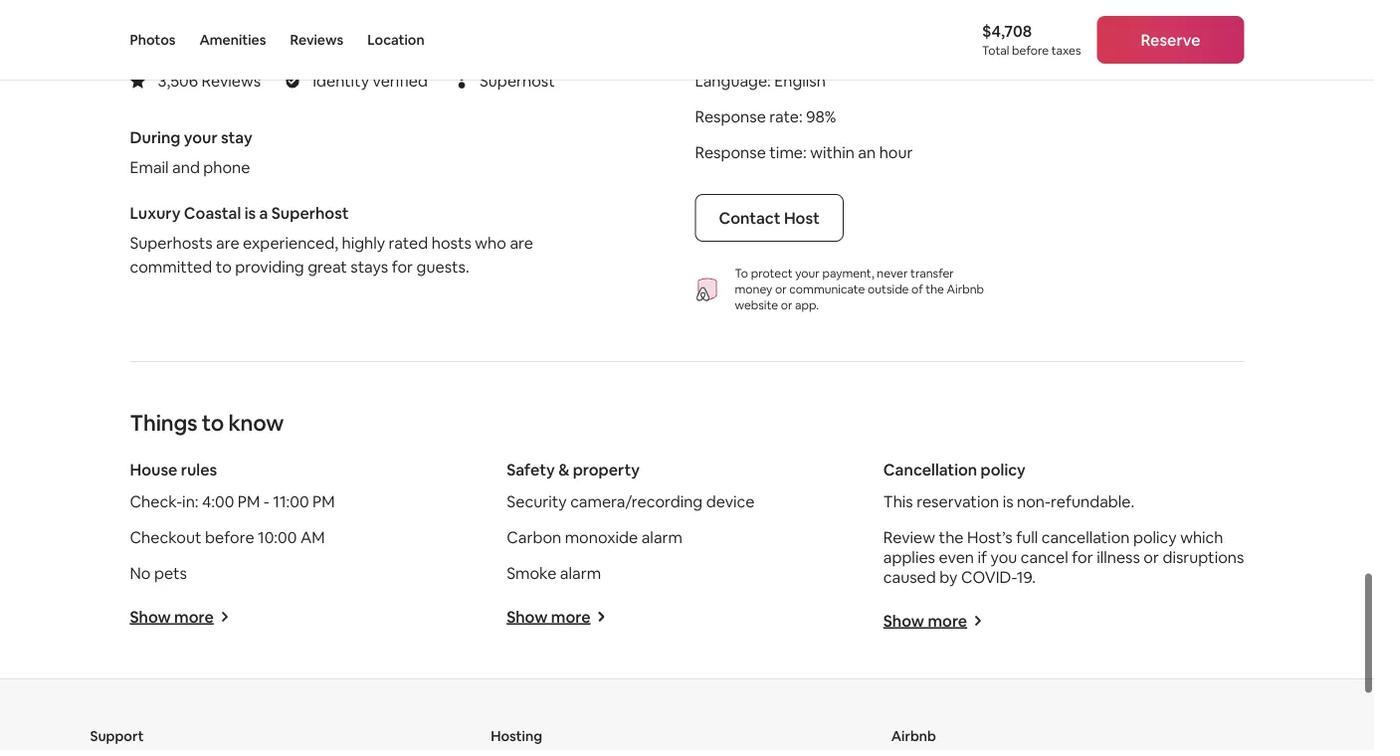 Task type: vqa. For each thing, say whether or not it's contained in the screenshot.
outside
yes



Task type: describe. For each thing, give the bounding box(es) containing it.
coastal
[[184, 202, 241, 223]]

an
[[858, 142, 876, 162]]

joined in march 2019
[[209, 23, 343, 41]]

cancellation policy
[[883, 459, 1026, 479]]

check-
[[130, 491, 182, 511]]

english
[[774, 70, 826, 90]]

reservation
[[917, 491, 999, 511]]

identity verified
[[313, 70, 428, 90]]

no pets
[[130, 563, 187, 583]]

app.
[[795, 297, 819, 313]]

checkout
[[130, 527, 202, 547]]

luxury coastal is a superhost superhosts are experienced, highly rated hosts who are committed to providing great stays for guests.
[[130, 202, 533, 277]]

2 horizontal spatial show more
[[883, 610, 967, 631]]

device
[[706, 491, 755, 511]]

reserve
[[1141, 29, 1201, 50]]

2 horizontal spatial show more button
[[883, 610, 983, 631]]

more for alarm
[[551, 606, 591, 627]]

this
[[883, 491, 913, 511]]

reserve button
[[1097, 16, 1244, 64]]

communicate
[[789, 281, 865, 297]]

&
[[558, 459, 569, 479]]

house rules
[[130, 459, 217, 479]]

review
[[883, 527, 935, 547]]

applies
[[883, 547, 935, 567]]

within
[[810, 142, 855, 162]]

during
[[130, 127, 180, 147]]

smoke alarm
[[507, 563, 601, 583]]

location button
[[367, 0, 425, 80]]

or for review
[[1144, 547, 1159, 567]]

committed
[[130, 256, 212, 277]]

review the host's full cancellation policy which applies even if you cancel for illness or disruptions caused by covid-19.
[[883, 527, 1244, 587]]

is for coastal
[[244, 202, 256, 223]]

0 horizontal spatial airbnb
[[891, 727, 936, 745]]

monoxide
[[565, 527, 638, 547]]

protect
[[751, 266, 793, 281]]

the inside to protect your payment, never transfer money or communicate outside of the airbnb website or app.
[[926, 281, 944, 297]]

airbnb inside to protect your payment, never transfer money or communicate outside of the airbnb website or app.
[[947, 281, 984, 297]]

covid-
[[961, 567, 1017, 587]]

show more for pets
[[130, 606, 214, 627]]

non-
[[1017, 491, 1051, 511]]

$4,708
[[982, 20, 1032, 41]]

response rate : 98%
[[695, 106, 836, 126]]

: for time
[[803, 142, 807, 162]]

host's
[[967, 527, 1013, 547]]

safety
[[507, 459, 555, 479]]

no
[[130, 563, 151, 583]]

checkout before 10:00 am
[[130, 527, 325, 547]]

for inside luxury coastal is a superhost superhosts are experienced, highly rated hosts who are committed to providing great stays for guests.
[[392, 256, 413, 277]]

identity
[[313, 70, 369, 90]]

pets
[[154, 563, 187, 583]]

superhost inside luxury coastal is a superhost superhosts are experienced, highly rated hosts who are committed to providing great stays for guests.
[[271, 202, 349, 223]]

contact host
[[719, 207, 820, 228]]

1 horizontal spatial superhost
[[480, 71, 555, 91]]

cancel
[[1021, 547, 1068, 567]]

caused
[[883, 567, 936, 587]]

$4,708 total before taxes
[[982, 20, 1081, 58]]

during your stay email and phone
[[130, 127, 252, 177]]

total
[[982, 43, 1009, 58]]

2 pm from the left
[[313, 491, 335, 511]]

things
[[130, 408, 197, 437]]

carbon monoxide alarm
[[507, 527, 683, 547]]

2019
[[313, 23, 343, 41]]

great
[[308, 256, 347, 277]]

who
[[475, 232, 506, 253]]

illness
[[1097, 547, 1140, 567]]

full
[[1016, 527, 1038, 547]]

things to know
[[130, 408, 284, 437]]

security camera/recording device
[[507, 491, 755, 511]]

refundable.
[[1051, 491, 1134, 511]]

experienced,
[[243, 232, 338, 253]]

0 vertical spatial reviews
[[290, 31, 344, 49]]

show more button for alarm
[[507, 606, 606, 627]]

providing
[[235, 256, 304, 277]]

smoke
[[507, 563, 557, 583]]

even
[[939, 547, 974, 567]]

rated
[[389, 232, 428, 253]]

security
[[507, 491, 567, 511]]

if
[[978, 547, 987, 567]]

phone
[[203, 157, 250, 177]]

you
[[991, 547, 1017, 567]]

11:00
[[273, 491, 309, 511]]

stay
[[221, 127, 252, 147]]

language
[[695, 70, 767, 90]]

show more for alarm
[[507, 606, 591, 627]]

property
[[573, 459, 640, 479]]

and
[[172, 157, 200, 177]]

rate
[[769, 106, 799, 126]]

hosting
[[491, 727, 542, 745]]

show for smoke
[[507, 606, 548, 627]]

language : english
[[695, 70, 826, 90]]

amenities button
[[199, 0, 266, 80]]

outside
[[868, 281, 909, 297]]

or down protect
[[775, 281, 787, 297]]

superhosts
[[130, 232, 213, 253]]



Task type: locate. For each thing, give the bounding box(es) containing it.
3,506
[[158, 70, 198, 90]]

check-in: 4:00 pm - 11:00 pm
[[130, 491, 335, 511]]

0 horizontal spatial pm
[[238, 491, 260, 511]]

contact host link
[[695, 194, 844, 242]]

of
[[912, 281, 923, 297]]

more down "pets"
[[174, 606, 214, 627]]

never
[[877, 266, 908, 281]]

response for response rate
[[695, 106, 766, 126]]

more down by
[[928, 610, 967, 631]]

the down reservation
[[939, 527, 964, 547]]

alarm down carbon monoxide alarm
[[560, 563, 601, 583]]

show more button for pets
[[130, 606, 230, 627]]

1 vertical spatial the
[[939, 527, 964, 547]]

or inside "review the host's full cancellation policy which applies even if you cancel for illness or disruptions caused by covid-19."
[[1144, 547, 1159, 567]]

:
[[767, 70, 771, 90], [799, 106, 803, 126], [803, 142, 807, 162]]

guests.
[[417, 256, 469, 277]]

1 vertical spatial reviews
[[202, 70, 261, 90]]

1 horizontal spatial show more button
[[507, 606, 606, 627]]

1 horizontal spatial more
[[551, 606, 591, 627]]

stays
[[351, 256, 388, 277]]

superhost right 󰀃
[[480, 71, 555, 91]]

your up and
[[184, 127, 218, 147]]

0 horizontal spatial show
[[130, 606, 171, 627]]

: for rate
[[799, 106, 803, 126]]

-
[[263, 491, 269, 511]]

2 horizontal spatial more
[[928, 610, 967, 631]]

this reservation is non-refundable.
[[883, 491, 1134, 511]]

98%
[[806, 106, 836, 126]]

1 vertical spatial for
[[1072, 547, 1093, 567]]

highly
[[342, 232, 385, 253]]

amenities
[[199, 31, 266, 49]]

more down smoke alarm on the bottom of page
[[551, 606, 591, 627]]

0 horizontal spatial your
[[184, 127, 218, 147]]

1 pm from the left
[[238, 491, 260, 511]]

1 vertical spatial to
[[202, 408, 224, 437]]

0 horizontal spatial show more button
[[130, 606, 230, 627]]

are right who
[[510, 232, 533, 253]]

0 horizontal spatial more
[[174, 606, 214, 627]]

show for no
[[130, 606, 171, 627]]

: left the 98%
[[799, 106, 803, 126]]

reviews up identity
[[290, 31, 344, 49]]

1 horizontal spatial before
[[1012, 43, 1049, 58]]

which
[[1180, 527, 1223, 547]]

1 horizontal spatial show
[[507, 606, 548, 627]]

0 vertical spatial is
[[244, 202, 256, 223]]

response for response time
[[695, 142, 766, 162]]

are down 'coastal'
[[216, 232, 239, 253]]

policy left which
[[1133, 527, 1177, 547]]

is
[[244, 202, 256, 223], [1003, 491, 1014, 511]]

1 horizontal spatial policy
[[1133, 527, 1177, 547]]

policy inside "review the host's full cancellation policy which applies even if you cancel for illness or disruptions caused by covid-19."
[[1133, 527, 1177, 547]]

a
[[259, 202, 268, 223]]

cancellation
[[1042, 527, 1130, 547]]

1 vertical spatial superhost
[[271, 202, 349, 223]]

reviews down amenities
[[202, 70, 261, 90]]

: left within
[[803, 142, 807, 162]]

to
[[216, 256, 232, 277], [202, 408, 224, 437]]

10:00
[[258, 527, 297, 547]]

or right illness
[[1144, 547, 1159, 567]]

to left providing at the top of page
[[216, 256, 232, 277]]

to inside luxury coastal is a superhost superhosts are experienced, highly rated hosts who are committed to providing great stays for guests.
[[216, 256, 232, 277]]

0 vertical spatial superhost
[[480, 71, 555, 91]]

0 horizontal spatial superhost
[[271, 202, 349, 223]]

0 horizontal spatial for
[[392, 256, 413, 277]]

show more button down "pets"
[[130, 606, 230, 627]]

response down "response rate : 98%"
[[695, 142, 766, 162]]

your
[[184, 127, 218, 147], [795, 266, 820, 281]]

are
[[216, 232, 239, 253], [510, 232, 533, 253]]

0 horizontal spatial alarm
[[560, 563, 601, 583]]

1 vertical spatial airbnb
[[891, 727, 936, 745]]

0 vertical spatial alarm
[[641, 527, 683, 547]]

󰀃
[[457, 69, 467, 92]]

hour
[[879, 142, 913, 162]]

for left illness
[[1072, 547, 1093, 567]]

show more down smoke alarm on the bottom of page
[[507, 606, 591, 627]]

show more down caused
[[883, 610, 967, 631]]

0 vertical spatial response
[[695, 106, 766, 126]]

response down language
[[695, 106, 766, 126]]

safety & property
[[507, 459, 640, 479]]

for inside "review the host's full cancellation policy which applies even if you cancel for illness or disruptions caused by covid-19."
[[1072, 547, 1093, 567]]

alarm down camera/recording
[[641, 527, 683, 547]]

1 vertical spatial policy
[[1133, 527, 1177, 547]]

superhost
[[480, 71, 555, 91], [271, 202, 349, 223]]

luxury
[[130, 202, 181, 223]]

or for to
[[781, 297, 792, 313]]

1 horizontal spatial airbnb
[[947, 281, 984, 297]]

know
[[228, 408, 284, 437]]

1 response from the top
[[695, 106, 766, 126]]

reviews
[[290, 31, 344, 49], [202, 70, 261, 90]]

hosts
[[432, 232, 472, 253]]

1 horizontal spatial reviews
[[290, 31, 344, 49]]

2 are from the left
[[510, 232, 533, 253]]

more
[[174, 606, 214, 627], [551, 606, 591, 627], [928, 610, 967, 631]]

taxes
[[1051, 43, 1081, 58]]

show more button down by
[[883, 610, 983, 631]]

0 vertical spatial the
[[926, 281, 944, 297]]

2 horizontal spatial show
[[883, 610, 924, 631]]

pm
[[238, 491, 260, 511], [313, 491, 335, 511]]

0 vertical spatial before
[[1012, 43, 1049, 58]]

show more
[[130, 606, 214, 627], [507, 606, 591, 627], [883, 610, 967, 631]]

: left english
[[767, 70, 771, 90]]

in:
[[182, 491, 199, 511]]

show down smoke
[[507, 606, 548, 627]]

0 vertical spatial your
[[184, 127, 218, 147]]

0 vertical spatial policy
[[981, 459, 1026, 479]]

is for reservation
[[1003, 491, 1014, 511]]

0 horizontal spatial policy
[[981, 459, 1026, 479]]

0 vertical spatial :
[[767, 70, 771, 90]]

contact
[[719, 207, 781, 228]]

show down caused
[[883, 610, 924, 631]]

1 horizontal spatial for
[[1072, 547, 1093, 567]]

photos button
[[130, 0, 176, 80]]

1 vertical spatial :
[[799, 106, 803, 126]]

more for pets
[[174, 606, 214, 627]]

before down check-in: 4:00 pm - 11:00 pm
[[205, 527, 254, 547]]

1 horizontal spatial your
[[795, 266, 820, 281]]

to left know
[[202, 408, 224, 437]]

0 vertical spatial airbnb
[[947, 281, 984, 297]]

your up communicate
[[795, 266, 820, 281]]

2 response from the top
[[695, 142, 766, 162]]

your inside to protect your payment, never transfer money or communicate outside of the airbnb website or app.
[[795, 266, 820, 281]]

show more down "pets"
[[130, 606, 214, 627]]

in
[[256, 23, 267, 41]]

1 vertical spatial your
[[795, 266, 820, 281]]

money
[[735, 281, 773, 297]]

1 horizontal spatial are
[[510, 232, 533, 253]]

transfer
[[910, 266, 954, 281]]

disruptions
[[1163, 547, 1244, 567]]

0 vertical spatial for
[[392, 256, 413, 277]]

verified
[[373, 70, 428, 90]]

response
[[695, 106, 766, 126], [695, 142, 766, 162]]

carbon
[[507, 527, 561, 547]]

1 horizontal spatial pm
[[313, 491, 335, 511]]

pm left '-'
[[238, 491, 260, 511]]

before down $4,708
[[1012, 43, 1049, 58]]

0 horizontal spatial before
[[205, 527, 254, 547]]

1 vertical spatial response
[[695, 142, 766, 162]]

rules
[[181, 459, 217, 479]]

your inside during your stay email and phone
[[184, 127, 218, 147]]

am
[[300, 527, 325, 547]]

policy up this reservation is non-refundable.
[[981, 459, 1026, 479]]

is left non-
[[1003, 491, 1014, 511]]

the down 'transfer'
[[926, 281, 944, 297]]

website
[[735, 297, 778, 313]]

the inside "review the host's full cancellation policy which applies even if you cancel for illness or disruptions caused by covid-19."
[[939, 527, 964, 547]]

2 vertical spatial :
[[803, 142, 807, 162]]

show more button down smoke alarm on the bottom of page
[[507, 606, 606, 627]]

email
[[130, 157, 169, 177]]

1 horizontal spatial is
[[1003, 491, 1014, 511]]

1 are from the left
[[216, 232, 239, 253]]

1 horizontal spatial alarm
[[641, 527, 683, 547]]

0 horizontal spatial reviews
[[202, 70, 261, 90]]

is left a
[[244, 202, 256, 223]]

4:00
[[202, 491, 234, 511]]

1 horizontal spatial show more
[[507, 606, 591, 627]]

reviews button
[[290, 0, 344, 80]]

is inside luxury coastal is a superhost superhosts are experienced, highly rated hosts who are committed to providing great stays for guests.
[[244, 202, 256, 223]]

location
[[367, 31, 425, 49]]

for down 'rated'
[[392, 256, 413, 277]]

camera/recording
[[570, 491, 703, 511]]

0 horizontal spatial are
[[216, 232, 239, 253]]

march
[[270, 23, 310, 41]]

19.
[[1017, 567, 1036, 587]]

or left app. at the right of page
[[781, 297, 792, 313]]

1 vertical spatial is
[[1003, 491, 1014, 511]]

superhost up experienced, on the top
[[271, 202, 349, 223]]

for
[[392, 256, 413, 277], [1072, 547, 1093, 567]]

3,506 reviews
[[158, 70, 261, 90]]

joined
[[209, 23, 253, 41]]

show down no pets on the bottom left of the page
[[130, 606, 171, 627]]

0 horizontal spatial show more
[[130, 606, 214, 627]]

luxury coastal is a superhost. learn more about luxury coastal. image
[[130, 0, 194, 47], [130, 0, 194, 47]]

1 vertical spatial alarm
[[560, 563, 601, 583]]

by
[[940, 567, 958, 587]]

before inside $4,708 total before taxes
[[1012, 43, 1049, 58]]

1 vertical spatial before
[[205, 527, 254, 547]]

policy
[[981, 459, 1026, 479], [1133, 527, 1177, 547]]

support
[[90, 727, 144, 745]]

0 horizontal spatial is
[[244, 202, 256, 223]]

0 vertical spatial to
[[216, 256, 232, 277]]

pm right "11:00"
[[313, 491, 335, 511]]

payment,
[[822, 266, 874, 281]]



